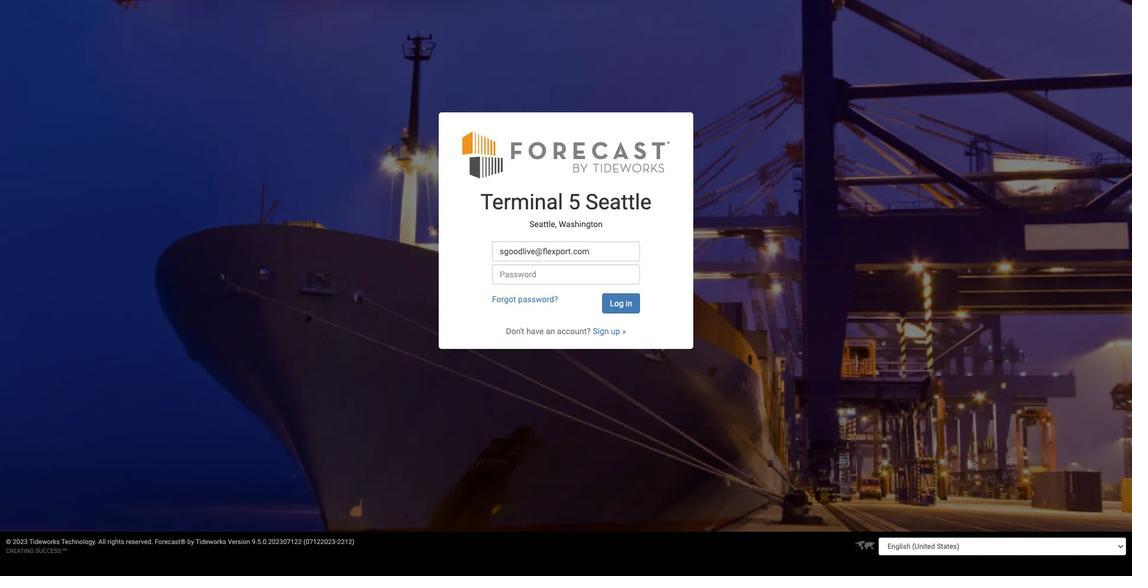 Task type: locate. For each thing, give the bounding box(es) containing it.
in
[[626, 299, 632, 308]]

2023
[[13, 539, 28, 547]]

tideworks right by
[[196, 539, 226, 547]]

all
[[98, 539, 106, 547]]

forecast®
[[155, 539, 186, 547]]

forgot password? log in
[[492, 295, 632, 308]]

terminal
[[481, 190, 563, 215]]

tideworks up success
[[29, 539, 60, 547]]

© 2023 tideworks technology. all rights reserved. forecast® by tideworks version 9.5.0.202307122 (07122023-2212) creating success ℠
[[6, 539, 355, 555]]

0 horizontal spatial tideworks
[[29, 539, 60, 547]]

1 tideworks from the left
[[29, 539, 60, 547]]

reserved.
[[126, 539, 153, 547]]

forgot password? link
[[492, 295, 558, 304]]

tideworks
[[29, 539, 60, 547], [196, 539, 226, 547]]

have
[[527, 327, 544, 336]]

forgot
[[492, 295, 516, 304]]

don't
[[506, 327, 524, 336]]

1 horizontal spatial tideworks
[[196, 539, 226, 547]]

rights
[[107, 539, 124, 547]]

technology.
[[61, 539, 97, 547]]

washington
[[559, 220, 603, 229]]

(07122023-
[[303, 539, 337, 547]]



Task type: describe. For each thing, give the bounding box(es) containing it.
sign up » link
[[593, 327, 626, 336]]

password?
[[518, 295, 558, 304]]

Email or username text field
[[492, 241, 640, 261]]

up
[[611, 327, 620, 336]]

log in button
[[602, 293, 640, 314]]

forecast® by tideworks image
[[462, 130, 670, 179]]

terminal 5 seattle seattle, washington
[[481, 190, 652, 229]]

9.5.0.202307122
[[252, 539, 302, 547]]

5
[[568, 190, 580, 215]]

seattle,
[[530, 220, 557, 229]]

an
[[546, 327, 555, 336]]

version
[[228, 539, 250, 547]]

log
[[610, 299, 624, 308]]

seattle
[[586, 190, 652, 215]]

account?
[[557, 327, 591, 336]]

creating
[[6, 548, 34, 555]]

sign
[[593, 327, 609, 336]]

Password password field
[[492, 264, 640, 285]]

by
[[187, 539, 194, 547]]

»
[[622, 327, 626, 336]]

don't have an account? sign up »
[[506, 327, 626, 336]]

©
[[6, 539, 11, 547]]

2212)
[[337, 539, 355, 547]]

success
[[35, 548, 61, 555]]

2 tideworks from the left
[[196, 539, 226, 547]]

℠
[[63, 548, 67, 555]]



